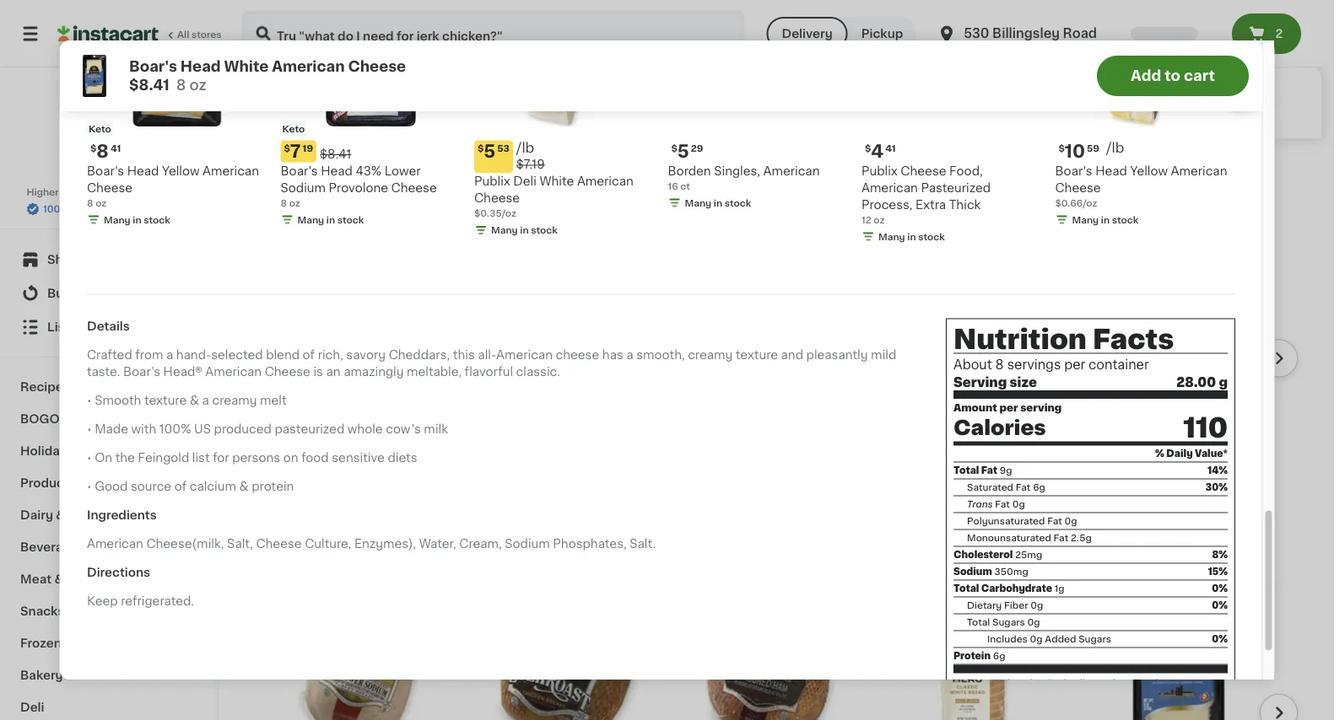 Task type: locate. For each thing, give the bounding box(es) containing it.
41 up the store
[[110, 144, 121, 153]]

publix up bagels
[[879, 444, 916, 456]]

1 horizontal spatial %
[[1155, 450, 1164, 459]]

deli down frozen
[[20, 702, 44, 714]]

8 inside 'boar's head white american cheese $8.41 8 oz'
[[176, 78, 186, 92]]

dietary fiber 0g
[[967, 602, 1043, 611]]

beverages link
[[10, 532, 205, 564]]

product group containing publix bakery plain sliced bagels
[[879, 222, 1070, 489]]

1 vertical spatial add
[[1032, 588, 1057, 599]]

in down "boar's head yellow american cheese $0.66/oz"
[[1101, 216, 1109, 225]]

in right nutrient
[[1211, 679, 1219, 688]]

0 vertical spatial per
[[1064, 359, 1085, 372]]

41 inside $ 4 41
[[885, 144, 896, 153]]

1 vertical spatial creamy
[[212, 395, 257, 407]]

amount
[[953, 403, 997, 413]]

publix for publix bakery plain sliced bagels
[[879, 444, 916, 456]]

list
[[192, 453, 209, 465]]

white
[[224, 59, 268, 74], [539, 176, 574, 188]]

1 vertical spatial 6g
[[993, 652, 1005, 661]]

and
[[781, 350, 803, 362]]

sugars up includes
[[992, 618, 1025, 628]]

creamy
[[688, 350, 732, 362], [212, 395, 257, 407]]

0 vertical spatial $8.41
[[129, 78, 169, 92]]

keto for $8.41
[[282, 124, 304, 134]]

in for provolone
[[313, 494, 321, 504]]

0 vertical spatial of
[[887, 46, 902, 58]]

yellow up prices
[[162, 165, 199, 177]]

0 vertical spatial of
[[302, 350, 314, 362]]

8 inside $ 7 19 $8.41 boar's head 43% lower sodium provolone cheese 8 oz
[[280, 199, 287, 208]]

$ inside $ 8 41
[[90, 144, 96, 153]]

boar's inside crafted from a hand-selected blend of rich, savory cheddars, this all-american cheese has a smooth, creamy texture and pleasantly mild taste. boar's head® american cheese is an amazingly meltable, flavorful classic.
[[123, 367, 160, 379]]

stock down "boar's head yellow american cheese $0.66/oz"
[[1112, 216, 1138, 225]]

head inside 'boar's head white american cheese $8.41 8 oz'
[[180, 59, 220, 74]]

about 8
[[953, 359, 1004, 372]]

bakery inside publix bakery plain sliced bagels
[[919, 444, 960, 456]]

publix bakery plain sliced bagels
[[879, 444, 1031, 473]]

daily down $14.06 each (estimated) element
[[1166, 450, 1193, 459]]

american up $15.99
[[272, 59, 344, 74]]

1 horizontal spatial white
[[539, 176, 574, 188]]

add inside add button
[[1032, 588, 1057, 599]]

530 billingsley road
[[964, 27, 1097, 40]]

many in stock down extra
[[878, 232, 945, 242]]

1 vertical spatial sugars
[[1078, 635, 1111, 645]]

publix for publix cheese food, american pasteurized process, extra thick 12 oz
[[861, 165, 897, 177]]

holiday entertaining
[[20, 446, 145, 457]]

per up calories
[[999, 403, 1018, 413]]

0 vertical spatial provolone
[[328, 182, 388, 194]]

whole
[[347, 424, 382, 436]]

fat for total
[[981, 467, 997, 476]]

1 yellow from the left
[[162, 165, 199, 177]]

entertaining
[[70, 446, 145, 457]]

2 • from the top
[[87, 424, 91, 436]]

$ inside $ 10 59
[[1058, 144, 1065, 153]]

100% left us
[[159, 424, 191, 436]]

0 horizontal spatial per
[[999, 403, 1018, 413]]

41 inside $ 8 41
[[110, 144, 121, 153]]

head inside "boar's head yellow american cheese $0.66/oz"
[[1095, 165, 1127, 177]]

stock down $ 5 53 /lb $7.19 publix deli white american cheese $0.35/oz
[[531, 226, 557, 235]]

publix inside publix cheese food, american pasteurized process, extra thick 12 oz
[[861, 165, 897, 177]]

on
[[94, 453, 112, 465]]

1 vertical spatial 29
[[298, 423, 310, 432]]

creamy inside crafted from a hand-selected blend of rich, savory cheddars, this all-american cheese has a smooth, creamy texture and pleasantly mild taste. boar's head® american cheese is an amazingly meltable, flavorful classic.
[[688, 350, 732, 362]]

1 vertical spatial white
[[539, 176, 574, 188]]

texture left and
[[735, 350, 778, 362]]

american inside $ 5 53 /lb $7.19 publix deli white american cheese $0.35/oz
[[577, 176, 633, 188]]

29 right 13
[[298, 423, 310, 432]]

1 horizontal spatial ingredients
[[616, 29, 686, 41]]

many down 1.34
[[1101, 491, 1127, 500]]

head up item
[[127, 165, 159, 177]]

8 down in-
[[87, 199, 93, 208]]

frozen link
[[10, 628, 205, 660]]

1 vertical spatial lower
[[371, 444, 407, 456]]

0 horizontal spatial %
[[981, 679, 989, 688]]

2 0% from the top
[[1212, 602, 1228, 611]]

0 horizontal spatial deli
[[20, 702, 44, 714]]

is inside crafted from a hand-selected blend of rich, savory cheddars, this all-american cheese has a smooth, creamy texture and pleasantly mild taste. boar's head® american cheese is an amazingly meltable, flavorful classic.
[[313, 367, 323, 379]]

salt,
[[227, 539, 253, 551]]

creamy right smooth,
[[688, 350, 732, 362]]

$ inside $ 7 19 $8.41 boar's head 43% lower sodium provolone cheese 8 oz
[[284, 144, 290, 153]]

many for 8
[[103, 216, 130, 225]]

oz down 'often'
[[289, 199, 300, 208]]

produced
[[214, 424, 271, 436]]

$ down the melt
[[270, 423, 276, 432]]

nutrition
[[1117, 701, 1158, 710]]

publix up $0.35/oz on the top of page
[[474, 176, 510, 188]]

1 horizontal spatial sugars
[[1078, 635, 1111, 645]]

publix inside publix bakery plain sliced bagels
[[879, 444, 916, 456]]

creamy up produced
[[212, 395, 257, 407]]

ground
[[1184, 444, 1228, 456]]

cholesterol 25mg
[[953, 551, 1042, 560]]

2 horizontal spatial of
[[998, 690, 1008, 699]]

stock inside product group
[[1140, 491, 1167, 500]]

1 horizontal spatial daily
[[1166, 450, 1193, 459]]

many in stock for 8
[[103, 216, 170, 225]]

0 horizontal spatial 5
[[483, 143, 495, 161]]

publix cheese food, american pasteurized process, extra thick 12 oz
[[861, 165, 990, 225]]

0 vertical spatial less
[[795, 46, 822, 58]]

crafted from a hand-selected blend of rich, savory cheddars, this all-american cheese has a smooth, creamy texture and pleasantly mild taste. boar's head® american cheese is an amazingly meltable, flavorful classic.
[[87, 350, 896, 379]]

1 vertical spatial is
[[1028, 701, 1036, 710]]

publix for publix
[[89, 168, 126, 180]]

of inside * the % daily value (dv) tells you how much a nutrient in a serving of food contributes to a daily diet. 2,000 calories a day is used for general nutrition advice.
[[998, 690, 1008, 699]]

item carousel region
[[63, 0, 1259, 254], [267, 215, 1298, 519], [267, 566, 1298, 721]]

/lb inside $13.29 per pound element
[[317, 420, 335, 434]]

of left rich,
[[302, 350, 314, 362]]

/lb inside $ 5 53 /lb $7.19 publix deli white american cheese $0.35/oz
[[516, 142, 534, 155]]

0 vertical spatial creamy
[[688, 350, 732, 362]]

many in stock for provolone
[[284, 494, 350, 504]]

keto up $ 8 41 at left
[[88, 124, 111, 134]]

cheese inside 'boar's head white american cheese $8.41 8 oz'
[[348, 59, 406, 74]]

1 vertical spatial provolone
[[267, 461, 326, 473]]

& for eggs
[[56, 510, 66, 522]]

1 vertical spatial 0%
[[1212, 602, 1228, 611]]

1 vertical spatial per
[[999, 403, 1018, 413]]

1 vertical spatial of
[[174, 482, 186, 493]]

food right on
[[301, 453, 328, 465]]

yellow for boar's head yellow american cheese $0.66/oz
[[1130, 165, 1168, 177]]

0 vertical spatial food
[[301, 453, 328, 465]]

1 vertical spatial less
[[829, 96, 857, 108]]

many in stock for process,
[[878, 232, 945, 242]]

$7.19 original price: $8.41 element
[[280, 141, 460, 163]]

is right day
[[1028, 701, 1036, 710]]

cheese inside boar's head yellow american cheese 8 oz
[[87, 182, 132, 194]]

in inside * the % daily value (dv) tells you how much a nutrient in a serving of food contributes to a daily diet. 2,000 calories a day is used for general nutrition advice.
[[1211, 679, 1219, 688]]

1 vertical spatial %
[[981, 679, 989, 688]]

(refinery
[[806, 79, 857, 91]]

head down all stores
[[180, 59, 220, 74]]

us
[[194, 424, 211, 436]]

0 horizontal spatial bakery
[[20, 670, 63, 682]]

white inside $ 5 53 /lb $7.19 publix deli white american cheese $0.35/oz
[[539, 176, 574, 188]]

$ left 53
[[477, 144, 483, 153]]

$ for 4
[[865, 144, 871, 153]]

0 vertical spatial serving
[[1020, 403, 1062, 413]]

serving inside * the % daily value (dv) tells you how much a nutrient in a serving of food contributes to a daily diet. 2,000 calories a day is used for general nutrition advice.
[[961, 690, 996, 699]]

1 vertical spatial $8.41
[[320, 149, 351, 160]]

stock down the 'often bought with'
[[337, 216, 364, 225]]

3 • from the top
[[87, 453, 91, 465]]

2 yellow from the left
[[1130, 165, 1168, 177]]

again
[[85, 288, 119, 300]]

/lb right $ 13 29
[[317, 420, 335, 434]]

the
[[961, 679, 979, 688]]

10
[[1065, 143, 1085, 161]]

$
[[90, 144, 96, 153], [284, 144, 290, 153], [477, 144, 483, 153], [671, 144, 677, 153], [865, 144, 871, 153], [1058, 144, 1065, 153], [270, 423, 276, 432]]

1 vertical spatial ingredients
[[87, 510, 156, 522]]

extra
[[915, 199, 946, 211]]

3 0% from the top
[[1212, 635, 1228, 645]]

of up calories
[[998, 690, 1008, 699]]

stock down greenwise lean ground beef $10.49 / lb about 1.34 lb each
[[1140, 491, 1167, 500]]

0 horizontal spatial daily
[[992, 679, 1016, 688]]

8
[[176, 78, 186, 92], [96, 143, 108, 161], [87, 199, 93, 208], [280, 199, 287, 208], [995, 359, 1004, 372]]

0g left the added
[[1030, 635, 1042, 645]]

$ inside $ 4 41
[[865, 144, 871, 153]]

0 vertical spatial %
[[1155, 450, 1164, 459]]

keep refrigerated.
[[87, 596, 194, 608]]

boar's down all stores link
[[129, 59, 177, 74]]

2 vertical spatial 0%
[[1212, 635, 1228, 645]]

0 horizontal spatial 29
[[298, 423, 310, 432]]

to
[[1164, 69, 1180, 83], [1091, 690, 1101, 699]]

0 vertical spatial texture
[[735, 350, 778, 362]]

head down the 59
[[1095, 165, 1127, 177]]

fiber
[[1004, 602, 1028, 611]]

publix up "higher than in-store item prices" link
[[89, 168, 126, 180]]

yellow inside boar's head yellow american cheese 8 oz
[[162, 165, 199, 177]]

stock down extra
[[918, 232, 945, 242]]

syrup
[[860, 79, 895, 91]]

1 horizontal spatial 41
[[885, 144, 896, 153]]

0 horizontal spatial keto
[[88, 124, 111, 134]]

0 horizontal spatial 41
[[110, 144, 121, 153]]

0% for includes 0g added sugars
[[1212, 635, 1228, 645]]

110
[[1183, 415, 1228, 442]]

0 vertical spatial total
[[953, 467, 979, 476]]

cheese right salt,
[[256, 539, 301, 551]]

sodium inside boar's head 44% lower sodium provolone cheese $0.83/oz
[[410, 444, 455, 456]]

1 horizontal spatial about
[[1084, 474, 1112, 483]]

0 horizontal spatial $8.41
[[129, 78, 169, 92]]

stock for 8
[[143, 216, 170, 225]]

boar's down $ 8 41 at left
[[87, 165, 124, 177]]

serving up calories
[[961, 690, 996, 699]]

29 up borden
[[691, 144, 703, 153]]

0 horizontal spatial to
[[1091, 690, 1101, 699]]

$13.29 per pound element
[[267, 420, 457, 442]]

0 vertical spatial deli
[[513, 176, 536, 188]]

stock for head
[[337, 216, 364, 225]]

for
[[212, 453, 229, 465], [1064, 701, 1077, 710]]

per for amount
[[999, 403, 1018, 413]]

100% inside button
[[43, 205, 69, 214]]

2.5g
[[1071, 534, 1091, 543]]

0g right fiber
[[1030, 602, 1043, 611]]

0 horizontal spatial less
[[795, 46, 822, 58]]

deli
[[513, 176, 536, 188], [20, 702, 44, 714]]

0 vertical spatial add
[[1131, 69, 1161, 83]]

• good source of calcium & protein
[[87, 482, 294, 493]]

• left good at bottom
[[87, 482, 91, 493]]

1 • from the top
[[87, 395, 91, 407]]

sodium right cream,
[[504, 539, 550, 551]]

many for provolone
[[284, 494, 310, 504]]

2 keto from the left
[[282, 124, 304, 134]]

1 horizontal spatial of
[[860, 96, 875, 108]]

$10.59 per pound element
[[1055, 141, 1235, 163]]

1 horizontal spatial to
[[1164, 69, 1180, 83]]

boar's inside "boar's head yellow american cheese $0.66/oz"
[[1055, 165, 1092, 177]]

stock for process,
[[918, 232, 945, 242]]

many in stock inside product group
[[1101, 491, 1167, 500]]

meat & seafood link
[[10, 564, 205, 596]]

store
[[98, 188, 123, 197]]

ingredients button
[[616, 26, 935, 43]]

many in stock down 1.34
[[1101, 491, 1167, 500]]

1 horizontal spatial provolone
[[328, 182, 388, 194]]

in down the 'often bought with'
[[326, 216, 335, 225]]

• made with 100% us produced pasteurized whole cow's milk
[[87, 424, 448, 436]]

0g up includes 0g added sugars at the right of the page
[[1027, 618, 1040, 628]]

%
[[1155, 450, 1164, 459], [981, 679, 989, 688]]

350mg
[[994, 568, 1028, 577]]

size
[[1009, 377, 1037, 389]]

1 vertical spatial to
[[1091, 690, 1101, 699]]

you
[[1092, 679, 1110, 688]]

stock down "guarantee"
[[143, 216, 170, 225]]

boar's inside boar's head 44% lower sodium provolone cheese $0.83/oz
[[267, 444, 304, 456]]

many down 100% satisfaction guarantee
[[103, 216, 130, 225]]

in for process,
[[907, 232, 916, 242]]

1 horizontal spatial 5
[[677, 143, 689, 161]]

lb
[[402, 105, 416, 119], [1124, 461, 1133, 470], [1135, 474, 1144, 483]]

each inside greenwise lean ground beef $10.49 / lb about 1.34 lb each
[[1146, 474, 1169, 483]]

boar's down from
[[123, 367, 160, 379]]

1 horizontal spatial texture
[[735, 350, 778, 362]]

$ 4 41
[[865, 143, 896, 161]]

1 horizontal spatial 100%
[[159, 424, 191, 436]]

cheese up $0.35/oz on the top of page
[[474, 193, 520, 205]]

1 vertical spatial serving
[[961, 690, 996, 699]]

head left "43%"
[[320, 165, 352, 177]]

0 horizontal spatial sugars
[[992, 618, 1025, 628]]

bakery left plain
[[919, 444, 960, 456]]

$8.41
[[129, 78, 169, 92], [320, 149, 351, 160]]

about inside greenwise lean ground beef $10.49 / lb about 1.34 lb each
[[1084, 474, 1112, 483]]

directions
[[87, 568, 150, 579]]

cheese down blend at left
[[264, 367, 310, 379]]

saturated fat 6g
[[967, 483, 1045, 493]]

boar's inside $ 7 19 $8.41 boar's head 43% lower sodium provolone cheese 8 oz
[[280, 165, 317, 177]]

$ inside $ 13 29
[[270, 423, 276, 432]]

head inside boar's head yellow american cheese 8 oz
[[127, 165, 159, 177]]

• for • on the feingold list for persons on food sensitive diets
[[87, 453, 91, 465]]

boar's down 13
[[267, 444, 304, 456]]

1 keto from the left
[[88, 124, 111, 134]]

2 41 from the left
[[885, 144, 896, 153]]

yellow down '$10.59 per pound' element
[[1130, 165, 1168, 177]]

• for • smooth texture & a creamy melt
[[87, 395, 91, 407]]

per down nutrition facts
[[1064, 359, 1085, 372]]

0 vertical spatial about
[[953, 359, 992, 372]]

many down 'often'
[[297, 216, 324, 225]]

$ up borden
[[671, 144, 677, 153]]

6g up trans fat 0g polyunsaturated fat 0g monounsaturated fat 2.5g
[[1033, 483, 1045, 493]]

boar's inside boar's head yellow american cheese 8 oz
[[87, 165, 124, 177]]

savory
[[346, 350, 385, 362]]

taste.
[[87, 367, 120, 379]]

is left an
[[313, 367, 323, 379]]

pickup
[[861, 28, 903, 40]]

ingredients up turkey at the top left of page
[[616, 29, 686, 41]]

many in stock for head
[[297, 216, 364, 225]]

of right source
[[174, 482, 186, 493]]

• for • good source of calcium & protein
[[87, 482, 91, 493]]

serving down size
[[1020, 403, 1062, 413]]

1 vertical spatial deli
[[20, 702, 44, 714]]

% down each (est.)
[[1155, 450, 1164, 459]]

daily
[[1166, 450, 1193, 459], [992, 679, 1016, 688]]

0 vertical spatial for
[[212, 453, 229, 465]]

ct
[[680, 182, 690, 191]]

41
[[110, 144, 121, 153], [885, 144, 896, 153]]

$ inside the $ 5 29
[[671, 144, 677, 153]]

29 inside the $ 5 29
[[691, 144, 703, 153]]

0 vertical spatial bakery
[[919, 444, 960, 456]]

7
[[290, 143, 300, 161]]

sodium inside $ 7 19 $8.41 boar's head 43% lower sodium provolone cheese 8 oz
[[280, 182, 325, 194]]

many for process,
[[878, 232, 905, 242]]

$ for 8
[[90, 144, 96, 153]]

1 horizontal spatial 29
[[691, 144, 703, 153]]

total sugars 0g
[[967, 618, 1040, 628]]

american down '$10.59 per pound' element
[[1171, 165, 1227, 177]]

boar's for boar's head yellow american cheese $0.66/oz
[[1055, 165, 1092, 177]]

smooth
[[94, 395, 141, 407]]

1 horizontal spatial $8.41
[[320, 149, 351, 160]]

cheese
[[348, 59, 406, 74], [900, 165, 946, 177], [87, 182, 132, 194], [391, 182, 437, 194], [1055, 182, 1101, 194], [474, 193, 520, 205], [264, 367, 310, 379], [329, 461, 375, 473], [256, 539, 301, 551]]

many in stock down "guarantee"
[[103, 216, 170, 225]]

0 horizontal spatial texture
[[144, 395, 186, 407]]

sodium down "cholesterol"
[[953, 568, 992, 577]]

many inside product group
[[1101, 491, 1127, 500]]

daily inside * the % daily value (dv) tells you how much a nutrient in a serving of food contributes to a daily diet. 2,000 calories a day is used for general nutrition advice.
[[992, 679, 1016, 688]]

lean
[[1152, 444, 1181, 456]]

many down $0.83/oz
[[284, 494, 310, 504]]

0 horizontal spatial food
[[301, 453, 328, 465]]

0% for dietary fiber
[[1212, 602, 1228, 611]]

0 vertical spatial lower
[[384, 165, 420, 177]]

$8.41 inside $ 7 19 $8.41 boar's head 43% lower sodium provolone cheese 8 oz
[[320, 149, 351, 160]]

milk
[[424, 424, 448, 436]]

1 horizontal spatial creamy
[[688, 350, 732, 362]]

product group
[[675, 222, 866, 472], [879, 222, 1070, 489], [1084, 222, 1274, 506], [879, 573, 1070, 721], [1084, 573, 1274, 721]]

oz down higher than in-store item prices
[[95, 199, 106, 208]]

white inside 'boar's head white american cheese $8.41 8 oz'
[[224, 59, 268, 74]]

american inside "boar's head yellow american cheese $0.66/oz"
[[1171, 165, 1227, 177]]

picked
[[267, 527, 331, 545]]

1 5 from the left
[[483, 143, 495, 161]]

in up picked on the bottom left of the page
[[313, 494, 321, 504]]

with
[[398, 176, 442, 194]]

candy
[[80, 606, 120, 618]]

8 down all
[[176, 78, 186, 92]]

add for add
[[1032, 588, 1057, 599]]

1 horizontal spatial is
[[1028, 701, 1036, 710]]

0 vertical spatial 6g
[[1033, 483, 1045, 493]]

• on the feingold list for persons on food sensitive diets
[[87, 453, 417, 465]]

head inside boar's head 44% lower sodium provolone cheese $0.83/oz
[[307, 444, 339, 456]]

sensitive
[[331, 453, 384, 465]]

1.34
[[1114, 474, 1133, 483]]

frozen
[[20, 638, 61, 650]]

$ 5 29
[[671, 143, 703, 161]]

% right the
[[981, 679, 989, 688]]

1 vertical spatial food
[[1010, 690, 1032, 699]]

on
[[283, 453, 298, 465]]

0g
[[1012, 500, 1025, 510], [1064, 517, 1077, 526], [1030, 602, 1043, 611], [1027, 618, 1040, 628], [1030, 635, 1042, 645]]

publix down $ 4 41
[[861, 165, 897, 177]]

0 vertical spatial white
[[224, 59, 268, 74]]

5 for $ 5 29
[[677, 143, 689, 161]]

rich,
[[317, 350, 343, 362]]

0g for sugars
[[1027, 618, 1040, 628]]

1 0% from the top
[[1212, 585, 1228, 594]]

cheese inside boar's head 44% lower sodium provolone cheese $0.83/oz
[[329, 461, 375, 473]]

1 horizontal spatial per
[[1064, 359, 1085, 372]]

bakery down frozen
[[20, 670, 63, 682]]

about up serving
[[953, 359, 992, 372]]

fat up polyunsaturated
[[995, 500, 1010, 510]]

you
[[370, 527, 405, 545]]

1 horizontal spatial for
[[1064, 701, 1077, 710]]

0 horizontal spatial serving
[[961, 690, 996, 699]]

4 • from the top
[[87, 482, 91, 493]]

american down selected
[[205, 367, 261, 379]]

seafood
[[67, 574, 118, 586]]

1 vertical spatial each
[[1146, 474, 1169, 483]]

publix inside publix link
[[89, 168, 126, 180]]

100%
[[43, 205, 69, 214], [159, 424, 191, 436]]

/
[[1118, 461, 1122, 470]]

0 horizontal spatial of
[[734, 113, 748, 125]]

sodium down 7
[[280, 182, 325, 194]]

1 horizontal spatial yellow
[[1130, 165, 1168, 177]]

5 inside $ 5 53 /lb $7.19 publix deli white american cheese $0.35/oz
[[483, 143, 495, 161]]

& for candy
[[67, 606, 77, 618]]

1 horizontal spatial 6g
[[1033, 483, 1045, 493]]

None search field
[[241, 10, 745, 57]]

cheese up extra
[[900, 165, 946, 177]]

0 horizontal spatial 100%
[[43, 205, 69, 214]]

provolone up $0.83/oz
[[267, 461, 326, 473]]

thick
[[949, 199, 981, 211]]

lb right 1.34
[[1135, 474, 1144, 483]]

has
[[602, 350, 623, 362]]

publix inside $ 5 53 /lb $7.19 publix deli white american cheese $0.35/oz
[[474, 176, 510, 188]]

per
[[1064, 359, 1085, 372], [999, 403, 1018, 413]]

boar's head white american cheese $8.41 8 oz
[[129, 59, 406, 92]]

2 5 from the left
[[677, 143, 689, 161]]

water,
[[419, 539, 456, 551]]

4
[[871, 143, 883, 161]]

per for servings
[[1064, 359, 1085, 372]]

0 horizontal spatial for
[[212, 453, 229, 465]]

1 horizontal spatial lb
[[1124, 461, 1133, 470]]

0 horizontal spatial is
[[313, 367, 323, 379]]

plain
[[963, 444, 991, 456]]

texture inside crafted from a hand-selected blend of rich, savory cheddars, this all-american cheese has a smooth, creamy texture and pleasantly mild taste. boar's head® american cheese is an amazingly meltable, flavorful classic.
[[735, 350, 778, 362]]

bogo
[[20, 414, 60, 425]]

of
[[302, 350, 314, 362], [174, 482, 186, 493], [998, 690, 1008, 699]]

stock for provolone
[[323, 494, 350, 504]]

0 horizontal spatial provolone
[[267, 461, 326, 473]]

oz inside publix cheese food, american pasteurized process, extra thick 12 oz
[[873, 216, 884, 225]]

1 horizontal spatial keto
[[282, 124, 304, 134]]

1 41 from the left
[[110, 144, 121, 153]]

instacart logo image
[[57, 24, 159, 44]]

of down pickup
[[887, 46, 902, 58]]

includes
[[987, 635, 1027, 645]]

100% down higher
[[43, 205, 69, 214]]

stock for $0.66/oz
[[1112, 216, 1138, 225]]

29 for 5
[[691, 144, 703, 153]]

2,000
[[1160, 690, 1188, 699]]

publix logo image
[[70, 88, 145, 162]]

& right meat
[[54, 574, 64, 586]]

item carousel region containing add
[[267, 566, 1298, 721]]

deli down $7.19
[[513, 176, 536, 188]]

crafted
[[87, 350, 132, 362]]

yellow inside "boar's head yellow american cheese $0.66/oz"
[[1130, 165, 1168, 177]]

boar's inside 'boar's head white american cheese $8.41 8 oz'
[[129, 59, 177, 74]]

value*
[[1195, 450, 1228, 459]]

0 vertical spatial 29
[[691, 144, 703, 153]]

fat left 2.5g
[[1053, 534, 1068, 543]]

29 inside $ 13 29
[[298, 423, 310, 432]]

% inside * the % daily value (dv) tells you how much a nutrient in a serving of food contributes to a daily diet. 2,000 calories a day is used for general nutrition advice.
[[981, 679, 989, 688]]

1 horizontal spatial food
[[1010, 690, 1032, 699]]

a right has
[[626, 350, 633, 362]]

0g up 2.5g
[[1064, 517, 1077, 526]]

stock up picked for you
[[323, 494, 350, 504]]

cheese inside crafted from a hand-selected blend of rich, savory cheddars, this all-american cheese has a smooth, creamy texture and pleasantly mild taste. boar's head® american cheese is an amazingly meltable, flavorful classic.
[[264, 367, 310, 379]]

yellow for boar's head yellow american cheese 8 oz
[[162, 165, 199, 177]]

head down pasteurized
[[307, 444, 339, 456]]

american cheese(milk, salt, cheese culture, enzymes), water, cream, sodium phosphates, salt.
[[87, 539, 655, 551]]

• left smooth
[[87, 395, 91, 407]]

0 vertical spatial each
[[1135, 420, 1168, 434]]

american left 'often'
[[202, 165, 259, 177]]

less down delivery
[[795, 46, 822, 58]]

1 vertical spatial 100%
[[159, 424, 191, 436]]

41 for 4
[[885, 144, 896, 153]]

service type group
[[767, 17, 917, 51]]

1 horizontal spatial of
[[302, 350, 314, 362]]

add inside add to cart button
[[1131, 69, 1161, 83]]



Task type: describe. For each thing, give the bounding box(es) containing it.
$0.66/oz
[[1055, 199, 1097, 208]]

cheddars,
[[388, 350, 450, 362]]

for
[[335, 527, 366, 545]]

$ for 13
[[270, 423, 276, 432]]

add for add to cart
[[1131, 69, 1161, 83]]

$ for 5
[[671, 144, 677, 153]]

snacks & candy
[[20, 606, 120, 618]]

sodium inside turkey breast water contains less than 1.5% of salt,sugar, sodium phosphate,dextrose, coated with: dextrose sea salt honey solids (refinery syrup honey) paprika,spices onion 2% or less of natural flavors, extractives of paprika and turmeric.
[[681, 63, 726, 74]]

all-
[[478, 350, 496, 362]]

water
[[700, 46, 735, 58]]

head for 8
[[180, 59, 220, 74]]

buy it again link
[[10, 277, 205, 311]]

*
[[953, 679, 958, 688]]

bakery link
[[10, 660, 205, 692]]

$2.87 element
[[879, 420, 1070, 442]]

ingredients inside button
[[616, 29, 686, 41]]

all stores
[[177, 30, 222, 39]]

0g for fat
[[1012, 500, 1025, 510]]

41 for 8
[[110, 144, 121, 153]]

0.61
[[369, 105, 399, 119]]

process,
[[861, 199, 912, 211]]

in inside product group
[[1130, 491, 1138, 500]]

american inside publix cheese food, american pasteurized process, extra thick 12 oz
[[861, 182, 918, 194]]

keep
[[87, 596, 117, 608]]

deli inside $ 5 53 /lb $7.19 publix deli white american cheese $0.35/oz
[[513, 176, 536, 188]]

in down borden singles, american 16 ct at top right
[[713, 199, 722, 208]]

$14.06 each (estimated) element
[[1084, 420, 1274, 442]]

8 inside boar's head yellow american cheese 8 oz
[[87, 199, 93, 208]]

borden
[[668, 165, 711, 177]]

fat up monounsaturated
[[1047, 517, 1062, 526]]

a right from
[[166, 350, 173, 362]]

general
[[1080, 701, 1115, 710]]

lower inside boar's head 44% lower sodium provolone cheese $0.83/oz
[[371, 444, 407, 456]]

oz inside 'boar's head white american cheese $8.41 8 oz'
[[189, 78, 206, 92]]

honey)
[[616, 96, 660, 108]]

1 vertical spatial bakery
[[20, 670, 63, 682]]

& left protein
[[239, 482, 248, 493]]

classic.
[[516, 367, 560, 379]]

nutrient
[[1171, 679, 1209, 688]]

salt
[[699, 79, 721, 91]]

satisfaction
[[71, 205, 128, 214]]

oz inside boar's head yellow american cheese 8 oz
[[95, 199, 106, 208]]

diets
[[387, 453, 417, 465]]

many in stock down borden singles, american 16 ct at top right
[[684, 199, 751, 208]]

all
[[177, 30, 189, 39]]

turkey
[[616, 46, 656, 58]]

1 horizontal spatial serving
[[1020, 403, 1062, 413]]

food inside * the % daily value (dv) tells you how much a nutrient in a serving of food contributes to a daily diet. 2,000 calories a day is used for general nutrition advice.
[[1010, 690, 1032, 699]]

many down ct
[[684, 199, 711, 208]]

0 horizontal spatial creamy
[[212, 395, 257, 407]]

a right nutrient
[[1222, 679, 1227, 688]]

more
[[651, 113, 682, 125]]

of inside crafted from a hand-selected blend of rich, savory cheddars, this all-american cheese has a smooth, creamy texture and pleasantly mild taste. boar's head® american cheese is an amazingly meltable, flavorful classic.
[[302, 350, 314, 362]]

total carbohydrate 1g
[[953, 585, 1064, 594]]

fat for trans
[[995, 500, 1010, 510]]

publix link
[[70, 88, 145, 182]]

often
[[267, 176, 321, 194]]

a left day
[[1001, 701, 1006, 710]]

servings per container
[[1007, 359, 1149, 372]]

contributes
[[1034, 690, 1089, 699]]

read more
[[616, 113, 682, 125]]

in for $0.66/oz
[[1101, 216, 1109, 225]]

$8.41 inside 'boar's head white american cheese $8.41 8 oz'
[[129, 78, 169, 92]]

feingold
[[138, 453, 189, 465]]

produce
[[20, 478, 72, 489]]

picked for you
[[267, 527, 405, 545]]

$ inside $ 5 53 /lb $7.19 publix deli white american cheese $0.35/oz
[[477, 144, 483, 153]]

& for seafood
[[54, 574, 64, 586]]

american inside 'boar's head white american cheese $8.41 8 oz'
[[272, 59, 344, 74]]

0g for fiber
[[1030, 602, 1043, 611]]

$7.19
[[516, 159, 545, 171]]

cheese inside $ 7 19 $8.41 boar's head 43% lower sodium provolone cheese 8 oz
[[391, 182, 437, 194]]

44%
[[342, 444, 368, 456]]

1 horizontal spatial less
[[829, 96, 857, 108]]

2 vertical spatial of
[[734, 113, 748, 125]]

0 horizontal spatial about
[[953, 359, 992, 372]]

add to cart
[[1131, 69, 1215, 83]]

2 horizontal spatial lb
[[1135, 474, 1144, 483]]

made
[[94, 424, 128, 436]]

$15.99 /lb 0.61 lb
[[289, 105, 416, 119]]

polyunsaturated
[[967, 517, 1045, 526]]

8 up the serving size
[[995, 359, 1004, 372]]

29 for 13
[[298, 423, 310, 432]]

$5.53 per pound original price: $7.19 element
[[474, 141, 654, 173]]

0 horizontal spatial lb
[[402, 105, 416, 119]]

keto for 8
[[88, 124, 111, 134]]

0 horizontal spatial ingredients
[[87, 510, 156, 522]]

boar's for boar's head yellow american cheese 8 oz
[[87, 165, 124, 177]]

8 up higher than in-store item prices
[[96, 143, 108, 161]]

28.00 g
[[1176, 377, 1228, 389]]

product group containing add
[[879, 573, 1070, 721]]

recipes
[[20, 381, 70, 393]]

boar's for boar's head 44% lower sodium provolone cheese $0.83/oz
[[267, 444, 304, 456]]

0 vertical spatial sugars
[[992, 618, 1025, 628]]

total for dietary fiber 0g
[[953, 585, 979, 594]]

recipes link
[[10, 371, 205, 403]]

item
[[125, 188, 146, 197]]

lower inside $ 7 19 $8.41 boar's head 43% lower sodium provolone cheese 8 oz
[[384, 165, 420, 177]]

holiday entertaining link
[[10, 435, 205, 468]]

12
[[861, 216, 871, 225]]

daily
[[1111, 690, 1134, 699]]

a up us
[[202, 395, 209, 407]]

source
[[130, 482, 171, 493]]

container
[[1088, 359, 1149, 372]]

eggs
[[69, 510, 99, 522]]

item carousel region containing 13
[[267, 215, 1298, 519]]

melt
[[260, 395, 286, 407]]

2 vertical spatial total
[[967, 618, 990, 628]]

2 horizontal spatial of
[[887, 46, 902, 58]]

american up directions
[[87, 539, 143, 551]]

pickup button
[[848, 17, 917, 51]]

530
[[964, 27, 989, 40]]

19
[[302, 144, 313, 153]]

spo
[[1210, 530, 1233, 542]]

monounsaturated
[[967, 534, 1051, 543]]

advice.
[[1160, 701, 1194, 710]]

(dv)
[[1046, 679, 1068, 688]]

1g
[[1054, 585, 1064, 594]]

each (est.)
[[1135, 420, 1208, 434]]

blend
[[266, 350, 299, 362]]

american inside boar's head yellow american cheese 8 oz
[[202, 165, 259, 177]]

is inside * the % daily value (dv) tells you how much a nutrient in a serving of food contributes to a daily diet. 2,000 calories a day is used for general nutrition advice.
[[1028, 701, 1036, 710]]

nutrition
[[953, 327, 1087, 353]]

cheese inside "boar's head yellow american cheese $0.66/oz"
[[1055, 182, 1101, 194]]

0 horizontal spatial 6g
[[993, 652, 1005, 661]]

• for • made with 100% us produced pasteurized whole cow's milk
[[87, 424, 91, 436]]

servings
[[1007, 359, 1061, 372]]

many for publix
[[491, 226, 517, 235]]

boar's head yellow american cheese 8 oz
[[87, 165, 259, 208]]

greenwise
[[1084, 444, 1149, 456]]

a down you
[[1104, 690, 1109, 699]]

amount per serving
[[953, 403, 1062, 413]]

provolone inside boar's head 44% lower sodium provolone cheese $0.83/oz
[[267, 461, 326, 473]]

many for $0.66/oz
[[1072, 216, 1099, 225]]

honey
[[724, 79, 764, 91]]

coated
[[854, 63, 898, 74]]

for inside * the % daily value (dv) tells you how much a nutrient in a serving of food contributes to a daily diet. 2,000 calories a day is used for general nutrition advice.
[[1064, 701, 1077, 710]]

cheese
[[555, 350, 599, 362]]

5 for $ 5 53 /lb $7.19 publix deli white american cheese $0.35/oz
[[483, 143, 495, 161]]

cholesterol
[[953, 551, 1013, 560]]

in for publix
[[520, 226, 528, 235]]

head inside $ 7 19 $8.41 boar's head 43% lower sodium provolone cheese 8 oz
[[320, 165, 352, 177]]

singles,
[[714, 165, 760, 177]]

many in stock for $0.66/oz
[[1072, 216, 1138, 225]]

boar's for boar's head white american cheese $8.41 8 oz
[[129, 59, 177, 74]]

with
[[131, 424, 156, 436]]

many in stock for publix
[[491, 226, 557, 235]]

boar's head 44% lower sodium provolone cheese $0.83/oz
[[267, 444, 455, 487]]

fat for saturated
[[1015, 483, 1030, 493]]

total for saturated fat 6g
[[953, 467, 979, 476]]

cheese inside $ 5 53 /lb $7.19 publix deli white american cheese $0.35/oz
[[474, 193, 520, 205]]

& up us
[[189, 395, 199, 407]]

/lb left "0.61"
[[342, 105, 363, 119]]

head for oz
[[127, 165, 159, 177]]

head for cheese
[[307, 444, 339, 456]]

nutrition facts
[[953, 327, 1174, 353]]

trans fat 0g polyunsaturated fat 0g monounsaturated fat 2.5g
[[967, 500, 1091, 543]]

2
[[1276, 28, 1283, 40]]

protein
[[251, 482, 294, 493]]

american inside borden singles, american 16 ct
[[763, 165, 819, 177]]

/lb inside '$10.59 per pound' element
[[1106, 142, 1124, 155]]

1 vertical spatial of
[[860, 96, 875, 108]]

tells
[[1070, 679, 1090, 688]]

provolone inside $ 7 19 $8.41 boar's head 43% lower sodium provolone cheese 8 oz
[[328, 182, 388, 194]]

in for 8
[[132, 216, 141, 225]]

item carousel region containing 8
[[63, 0, 1259, 254]]

lists link
[[10, 311, 205, 344]]

to inside button
[[1164, 69, 1180, 83]]

cheese inside publix cheese food, american pasteurized process, extra thick 12 oz
[[900, 165, 946, 177]]

to inside * the % daily value (dv) tells you how much a nutrient in a serving of food contributes to a daily diet. 2,000 calories a day is used for general nutrition advice.
[[1091, 690, 1101, 699]]

1 vertical spatial lb
[[1124, 461, 1133, 470]]

day
[[1008, 701, 1026, 710]]

stock down borden singles, american 16 ct at top right
[[724, 199, 751, 208]]

0 horizontal spatial of
[[174, 482, 186, 493]]

american up classic.
[[496, 350, 552, 362]]

product group containing 14
[[1084, 222, 1274, 506]]

mild
[[871, 350, 896, 362]]

$ for 10
[[1058, 144, 1065, 153]]

oz inside $ 7 19 $8.41 boar's head 43% lower sodium provolone cheese 8 oz
[[289, 199, 300, 208]]

stock for publix
[[531, 226, 557, 235]]

dairy & eggs
[[20, 510, 99, 522]]

pasteurized
[[274, 424, 344, 436]]

many for head
[[297, 216, 324, 225]]

a up 2,000
[[1163, 679, 1169, 688]]

shop
[[47, 254, 79, 266]]

billingsley
[[993, 27, 1060, 40]]

$ 5 53 /lb $7.19 publix deli white american cheese $0.35/oz
[[474, 142, 633, 218]]

in for head
[[326, 216, 335, 225]]

produce link
[[10, 468, 205, 500]]

0 vertical spatial daily
[[1166, 450, 1193, 459]]



Task type: vqa. For each thing, say whether or not it's contained in the screenshot.
Process, many
yes



